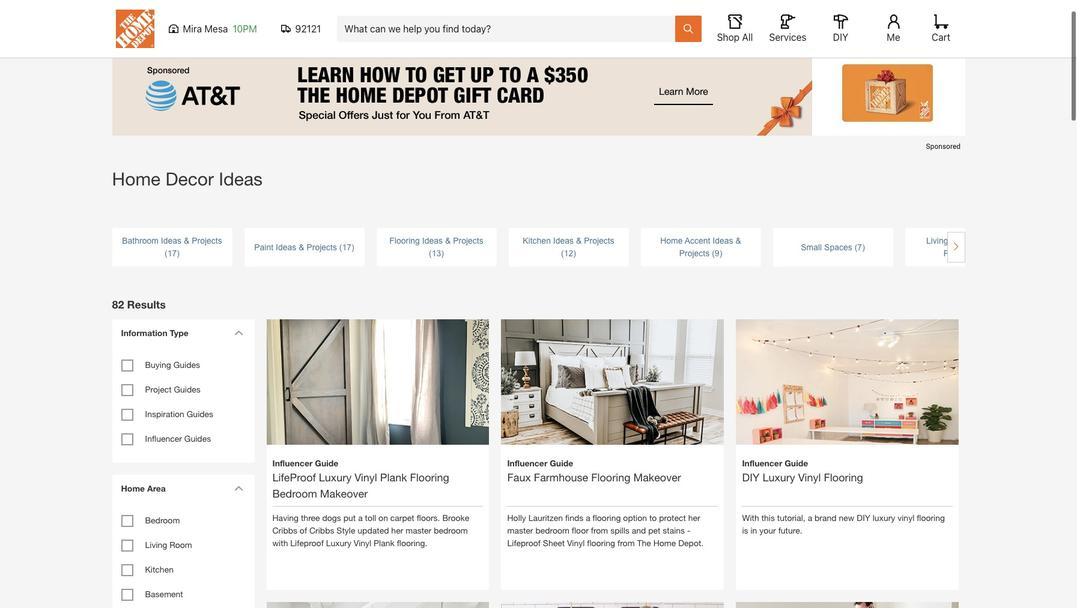 Task type: locate. For each thing, give the bounding box(es) containing it.
cribbs down having
[[273, 526, 297, 536]]

ideas inside flooring ideas & projects ( 13 )
[[422, 236, 443, 246]]

me button
[[875, 14, 913, 43]]

1 vertical spatial makeover
[[320, 487, 368, 500]]

influencer inside influencer guide faux farmhouse flooring makeover
[[507, 458, 548, 469]]

1 caret icon image from the top
[[234, 331, 243, 336]]

bathroom ideas & projects ( 17 )
[[122, 236, 222, 258]]

flooring ideas & projects
[[328, 27, 422, 37]]

influencer guides
[[145, 434, 211, 444]]

luxury up dogs
[[319, 471, 352, 484]]

diy
[[150, 27, 163, 37], [833, 32, 849, 43], [742, 471, 760, 484], [857, 513, 871, 523]]

holly
[[507, 513, 526, 523]]

depot.
[[679, 538, 704, 548]]

82 result s
[[112, 298, 166, 311]]

1 vertical spatial decor
[[166, 168, 214, 189]]

& inside home accent ideas & projects
[[736, 236, 741, 246]]

0 vertical spatial makeover
[[634, 471, 681, 484]]

projects
[[166, 27, 196, 37], [391, 27, 422, 37], [192, 236, 222, 246], [453, 236, 484, 246], [584, 236, 615, 246], [307, 242, 337, 252], [679, 249, 710, 258], [944, 249, 974, 258]]

0 vertical spatial plank
[[380, 471, 407, 484]]

1 vertical spatial caret icon image
[[234, 486, 243, 492]]

& inside flooring ideas & projects ( 13 )
[[445, 236, 451, 246]]

guides up influencer guides
[[187, 409, 213, 419]]

brand
[[815, 513, 837, 523]]

2 horizontal spatial a
[[808, 513, 813, 523]]

1 horizontal spatial a
[[586, 513, 591, 523]]

lifeproof down of
[[290, 538, 324, 548]]

cribbs
[[273, 526, 297, 536], [309, 526, 334, 536]]

shop
[[717, 32, 740, 43]]

( for paint ideas & projects
[[339, 242, 342, 252]]

flooring
[[593, 513, 621, 523], [917, 513, 945, 523], [587, 538, 615, 548]]

0 horizontal spatial makeover
[[320, 487, 368, 500]]

plank inside influencer guide lifeproof luxury vinyl plank flooring bedroom makeover
[[380, 471, 407, 484]]

guide
[[315, 458, 339, 469], [550, 458, 574, 469], [785, 458, 808, 469]]

vinyl up toll
[[355, 471, 377, 484]]

guides down inspiration guides
[[184, 434, 211, 444]]

shop all button
[[716, 14, 754, 43]]

room
[[951, 236, 973, 246]]

17 inside the bathroom ideas & projects ( 17 )
[[167, 249, 177, 258]]

influencer inside influencer guide lifeproof luxury vinyl plank flooring bedroom makeover
[[273, 458, 313, 469]]

caret icon image right type
[[234, 331, 243, 336]]

& inside the bathroom ideas & projects ( 17 )
[[184, 236, 189, 246]]

& for bathroom ideas & projects ( 17 )
[[184, 236, 189, 246]]

caret icon image inside home area "button"
[[234, 486, 243, 492]]

cart link
[[928, 14, 955, 43]]

92121 button
[[281, 23, 322, 35]]

1 horizontal spatial makeover
[[634, 471, 681, 484]]

1 lifeproof from the left
[[290, 538, 324, 548]]

-
[[687, 526, 691, 536]]

luxury inside influencer guide lifeproof luxury vinyl plank flooring bedroom makeover
[[319, 471, 352, 484]]

a inside with this tutorial, a brand new diy luxury vinyl flooring is in your future.
[[808, 513, 813, 523]]

plank up carpet
[[380, 471, 407, 484]]

( for flooring ideas & projects
[[429, 249, 432, 258]]

1 cribbs from the left
[[273, 526, 297, 536]]

style
[[337, 526, 355, 536]]

diy right new
[[857, 513, 871, 523]]

sheet
[[543, 538, 565, 548]]

a right finds
[[586, 513, 591, 523]]

guide inside influencer guide lifeproof luxury vinyl plank flooring bedroom makeover
[[315, 458, 339, 469]]

guide up tutorial,
[[785, 458, 808, 469]]

0 vertical spatial home decor ideas
[[242, 27, 312, 37]]

12
[[564, 249, 573, 258]]

2 horizontal spatial bedroom
[[536, 526, 570, 536]]

living room ideas & projects
[[927, 236, 1004, 258]]

makeover up the to
[[634, 471, 681, 484]]

2 lifeproof from the left
[[507, 538, 541, 548]]

home accent ideas & projects
[[661, 236, 741, 258]]

influencer up the 'faux'
[[507, 458, 548, 469]]

guides up project guides
[[173, 360, 200, 370]]

guide inside influencer guide faux farmhouse flooring makeover
[[550, 458, 574, 469]]

inspiration guides
[[145, 409, 213, 419]]

caret icon image inside information type 'button'
[[234, 331, 243, 336]]

plank down 'updated'
[[374, 538, 395, 548]]

7
[[858, 242, 862, 252]]

0 vertical spatial from
[[591, 526, 608, 536]]

1 horizontal spatial from
[[618, 538, 635, 548]]

vinyl up "brand"
[[799, 471, 821, 484]]

( inside kitchen ideas & projects ( 12 )
[[561, 249, 564, 258]]

&
[[199, 27, 204, 37], [383, 27, 389, 37], [184, 236, 189, 246], [445, 236, 451, 246], [576, 236, 582, 246], [736, 236, 741, 246], [999, 236, 1004, 246], [299, 242, 304, 252]]

1 horizontal spatial her
[[689, 513, 701, 523]]

guides up inspiration guides
[[174, 385, 201, 395]]

faux farmhouse flooring makeover image
[[501, 299, 724, 522]]

2 a from the left
[[586, 513, 591, 523]]

mira mesa 10pm
[[183, 23, 257, 34]]

& for diy projects & ideas
[[199, 27, 204, 37]]

ideas inside living room ideas & projects
[[976, 236, 996, 246]]

a left "brand"
[[808, 513, 813, 523]]

0 horizontal spatial bedroom
[[145, 516, 180, 526]]

vinyl
[[355, 471, 377, 484], [799, 471, 821, 484], [354, 538, 371, 548], [567, 538, 585, 548]]

bedroom down brooke
[[434, 526, 468, 536]]

a inside 'holly lauritzen finds a flooring option to protect her master bedroom floor from spills and pet stains - lifeproof sheet vinyl flooring from the home depot.'
[[586, 513, 591, 523]]

home
[[112, 27, 135, 37], [242, 27, 265, 37], [112, 168, 161, 189], [661, 236, 683, 246], [121, 484, 145, 494], [654, 538, 676, 548]]

guide inside 'influencer guide diy luxury vinyl flooring'
[[785, 458, 808, 469]]

bedroom inside having three dogs put a toll on carpet floors. brooke cribbs of cribbs style updated her master bedroom with lifeproof luxury vinyl plank flooring.
[[434, 526, 468, 536]]

influencer guide diy luxury vinyl flooring
[[742, 458, 863, 484]]

a for diy
[[808, 513, 813, 523]]

0 horizontal spatial master
[[406, 526, 432, 536]]

luxury for diy
[[763, 471, 796, 484]]

1 horizontal spatial decor
[[267, 27, 290, 37]]

2 master from the left
[[507, 526, 533, 536]]

vinyl down 'updated'
[[354, 538, 371, 548]]

flooring inside influencer guide faux farmhouse flooring makeover
[[591, 471, 631, 484]]

a left toll
[[358, 513, 363, 523]]

result
[[127, 298, 160, 311]]

future.
[[779, 526, 803, 536]]

2 cribbs from the left
[[309, 526, 334, 536]]

luxury inside 'influencer guide diy luxury vinyl flooring'
[[763, 471, 796, 484]]

flooring ideas & projects link
[[328, 27, 422, 37]]

1 horizontal spatial guide
[[550, 458, 574, 469]]

) inside kitchen ideas & projects ( 12 )
[[573, 249, 576, 258]]

caret icon image for bedroom
[[234, 486, 243, 492]]

17
[[342, 242, 352, 252], [167, 249, 177, 258]]

her
[[689, 513, 701, 523], [391, 526, 403, 536]]

0 vertical spatial caret icon image
[[234, 331, 243, 336]]

guide up lifeproof
[[315, 458, 339, 469]]

1 a from the left
[[358, 513, 363, 523]]

0 vertical spatial her
[[689, 513, 701, 523]]

lifeproof luxury vinyl plank flooring bedroom makeover image
[[267, 299, 489, 522]]

from
[[591, 526, 608, 536], [618, 538, 635, 548]]

0 horizontal spatial her
[[391, 526, 403, 536]]

ideas inside the bathroom ideas & projects ( 17 )
[[161, 236, 182, 246]]

luxury up this
[[763, 471, 796, 484]]

diy luxury vinyl flooring image
[[736, 299, 959, 522]]

diy right services
[[833, 32, 849, 43]]

influencer
[[145, 434, 182, 444], [273, 458, 313, 469], [507, 458, 548, 469], [742, 458, 783, 469]]

0 horizontal spatial a
[[358, 513, 363, 523]]

small
[[801, 242, 822, 252]]

influencer for lifeproof luxury vinyl plank flooring bedroom makeover
[[273, 458, 313, 469]]

information type
[[121, 328, 189, 338]]

influencer up lifeproof
[[273, 458, 313, 469]]

flooring down the spills
[[587, 538, 615, 548]]

luxury for lifeproof
[[319, 471, 352, 484]]

the
[[637, 538, 651, 548]]

3 guide from the left
[[785, 458, 808, 469]]

0 horizontal spatial lifeproof
[[290, 538, 324, 548]]

luxury down style
[[326, 538, 352, 548]]

influencer for diy luxury vinyl flooring
[[742, 458, 783, 469]]

master
[[406, 526, 432, 536], [507, 526, 533, 536]]

( inside the bathroom ideas & projects ( 17 )
[[165, 249, 167, 258]]

What can we help you find today? search field
[[345, 16, 675, 41]]

1 horizontal spatial bedroom
[[434, 526, 468, 536]]

2 guide from the left
[[550, 458, 574, 469]]

1 horizontal spatial lifeproof
[[507, 538, 541, 548]]

0 horizontal spatial cribbs
[[273, 526, 297, 536]]

kitchen
[[145, 565, 174, 575]]

2 caret icon image from the top
[[234, 486, 243, 492]]

bedroom up sheet at the bottom right of page
[[536, 526, 570, 536]]

from right floor
[[591, 526, 608, 536]]

information
[[121, 328, 167, 338]]

spills
[[611, 526, 630, 536]]

)
[[352, 242, 354, 252], [862, 242, 865, 252], [177, 249, 180, 258], [441, 249, 444, 258], [573, 249, 576, 258], [720, 249, 723, 258]]

option
[[623, 513, 647, 523]]

1 horizontal spatial master
[[507, 526, 533, 536]]

accent
[[685, 236, 711, 246]]

decor
[[267, 27, 290, 37], [166, 168, 214, 189]]

is
[[742, 526, 749, 536]]

ideas inside kitchen ideas & projects ( 12 )
[[553, 236, 574, 246]]

diy up with
[[742, 471, 760, 484]]

master down holly
[[507, 526, 533, 536]]

( inside flooring ideas & projects ( 13 )
[[429, 249, 432, 258]]

her inside 'holly lauritzen finds a flooring option to protect her master bedroom floor from spills and pet stains - lifeproof sheet vinyl flooring from the home depot.'
[[689, 513, 701, 523]]

) inside the bathroom ideas & projects ( 17 )
[[177, 249, 180, 258]]

influencer inside 'influencer guide diy luxury vinyl flooring'
[[742, 458, 783, 469]]

diy inside diy button
[[833, 32, 849, 43]]

(
[[339, 242, 342, 252], [855, 242, 858, 252], [165, 249, 167, 258], [429, 249, 432, 258], [561, 249, 564, 258], [712, 249, 715, 258]]

projects inside living room ideas & projects
[[944, 249, 974, 258]]

flooring right vinyl
[[917, 513, 945, 523]]

her down carpet
[[391, 526, 403, 536]]

1 guide from the left
[[315, 458, 339, 469]]

0 horizontal spatial 17
[[167, 249, 177, 258]]

plank
[[380, 471, 407, 484], [374, 538, 395, 548]]

1 vertical spatial from
[[618, 538, 635, 548]]

makeover up put
[[320, 487, 368, 500]]

projects inside the bathroom ideas & projects ( 17 )
[[192, 236, 222, 246]]

diy right "home" link on the top left of the page
[[150, 27, 163, 37]]

flooring inside flooring ideas & projects ( 13 )
[[390, 236, 420, 246]]

& for flooring ideas & projects
[[383, 27, 389, 37]]

& for kitchen ideas & projects ( 12 )
[[576, 236, 582, 246]]

bathroom
[[122, 236, 159, 246]]

with this tutorial, a brand new diy luxury vinyl flooring is in your future.
[[742, 513, 945, 536]]

0 horizontal spatial guide
[[315, 458, 339, 469]]

having three dogs put a toll on carpet floors. brooke cribbs of cribbs style updated her master bedroom with lifeproof luxury vinyl plank flooring.
[[273, 513, 469, 548]]

flooring inside with this tutorial, a brand new diy luxury vinyl flooring is in your future.
[[917, 513, 945, 523]]

from down the spills
[[618, 538, 635, 548]]

caret icon image left bedroom on the bottom left
[[234, 486, 243, 492]]

guide up the farmhouse
[[550, 458, 574, 469]]

2 horizontal spatial guide
[[785, 458, 808, 469]]

1 vertical spatial her
[[391, 526, 403, 536]]

s
[[160, 298, 166, 311]]

cribbs down dogs
[[309, 526, 334, 536]]

) inside flooring ideas & projects ( 13 )
[[441, 249, 444, 258]]

1 master from the left
[[406, 526, 432, 536]]

paint ideas & projects ( 17 )
[[254, 242, 354, 252]]

three
[[301, 513, 320, 523]]

bedroom up living room
[[145, 516, 180, 526]]

her up -
[[689, 513, 701, 523]]

diy projects & ideas link
[[150, 27, 227, 37]]

lifeproof
[[290, 538, 324, 548], [507, 538, 541, 548]]

lifeproof down holly
[[507, 538, 541, 548]]

in
[[751, 526, 757, 536]]

0 vertical spatial decor
[[267, 27, 290, 37]]

master up flooring.
[[406, 526, 432, 536]]

vinyl down floor
[[567, 538, 585, 548]]

buying guides
[[145, 360, 200, 370]]

guides
[[173, 360, 200, 370], [174, 385, 201, 395], [187, 409, 213, 419], [184, 434, 211, 444]]

protect
[[659, 513, 686, 523]]

1 horizontal spatial cribbs
[[309, 526, 334, 536]]

1 vertical spatial plank
[[374, 538, 395, 548]]

influencer up this
[[742, 458, 783, 469]]

master inside having three dogs put a toll on carpet floors. brooke cribbs of cribbs style updated her master bedroom with lifeproof luxury vinyl plank flooring.
[[406, 526, 432, 536]]

pet
[[649, 526, 661, 536]]

1 horizontal spatial 17
[[342, 242, 352, 252]]

spaces
[[825, 242, 853, 252]]

shop all
[[717, 32, 753, 43]]

caret icon image
[[234, 331, 243, 336], [234, 486, 243, 492]]

services
[[769, 32, 807, 43]]

& inside kitchen ideas & projects ( 12 )
[[576, 236, 582, 246]]

vinyl inside having three dogs put a toll on carpet floors. brooke cribbs of cribbs style updated her master bedroom with lifeproof luxury vinyl plank flooring.
[[354, 538, 371, 548]]

influencer for faux farmhouse flooring makeover
[[507, 458, 548, 469]]

3 a from the left
[[808, 513, 813, 523]]

flooring up the spills
[[593, 513, 621, 523]]

dogs
[[322, 513, 341, 523]]

projects inside kitchen ideas & projects ( 12 )
[[584, 236, 615, 246]]

living room
[[145, 540, 192, 550]]



Task type: describe. For each thing, give the bounding box(es) containing it.
diy projects & ideas
[[150, 27, 227, 37]]

diy button
[[822, 14, 860, 43]]

luxury
[[873, 513, 896, 523]]

ideas inside home accent ideas & projects
[[713, 236, 733, 246]]

small spaces ( 7 )
[[801, 242, 865, 252]]

home inside 'holly lauritzen finds a flooring option to protect her master bedroom floor from spills and pet stains - lifeproof sheet vinyl flooring from the home depot.'
[[654, 538, 676, 548]]

all
[[742, 32, 753, 43]]

room
[[170, 540, 192, 550]]

kitchen
[[523, 236, 551, 246]]

vinyl inside 'influencer guide diy luxury vinyl flooring'
[[799, 471, 821, 484]]

guide for lifeproof
[[315, 458, 339, 469]]

lifeproof inside 'holly lauritzen finds a flooring option to protect her master bedroom floor from spills and pet stains - lifeproof sheet vinyl flooring from the home depot.'
[[507, 538, 541, 548]]

advertisement region
[[112, 50, 965, 156]]

toll
[[365, 513, 376, 523]]

bedroom
[[273, 487, 317, 500]]

a inside having three dogs put a toll on carpet floors. brooke cribbs of cribbs style updated her master bedroom with lifeproof luxury vinyl plank flooring.
[[358, 513, 363, 523]]

with
[[742, 513, 759, 523]]

guides for inspiration guides
[[187, 409, 213, 419]]

living room ideas & projects link
[[905, 235, 1026, 260]]

vinyl
[[898, 513, 915, 523]]

82
[[112, 298, 124, 311]]

guide for faux
[[550, 458, 574, 469]]

project
[[145, 385, 172, 395]]

new
[[839, 513, 855, 523]]

guide for diy
[[785, 458, 808, 469]]

stains
[[663, 526, 685, 536]]

& inside living room ideas & projects
[[999, 236, 1004, 246]]

lifeproof
[[273, 471, 316, 484]]

floors.
[[417, 513, 440, 523]]

influencer down inspiration
[[145, 434, 182, 444]]

buying
[[145, 360, 171, 370]]

this
[[762, 513, 775, 523]]

projects inside flooring ideas & projects ( 13 )
[[453, 236, 484, 246]]

home decor ideas link
[[242, 27, 312, 37]]

a for faux
[[586, 513, 591, 523]]

lifeproof inside having three dogs put a toll on carpet floors. brooke cribbs of cribbs style updated her master bedroom with lifeproof luxury vinyl plank flooring.
[[290, 538, 324, 548]]

put
[[344, 513, 356, 523]]

& for paint ideas & projects ( 17 )
[[299, 242, 304, 252]]

paint
[[254, 242, 274, 252]]

home link
[[112, 27, 135, 37]]

carpet
[[390, 513, 415, 523]]

her inside having three dogs put a toll on carpet floors. brooke cribbs of cribbs style updated her master bedroom with lifeproof luxury vinyl plank flooring.
[[391, 526, 403, 536]]

home inside home accent ideas & projects
[[661, 236, 683, 246]]

) for paint ideas & projects ( 17 )
[[352, 242, 354, 252]]

( for kitchen ideas & projects
[[561, 249, 564, 258]]

on
[[379, 513, 388, 523]]

makeover inside influencer guide faux farmhouse flooring makeover
[[634, 471, 681, 484]]

( for bathroom ideas & projects
[[165, 249, 167, 258]]

faux
[[507, 471, 531, 484]]

and
[[632, 526, 646, 536]]

the home depot logo image
[[116, 10, 154, 48]]

) for flooring ideas & projects ( 13 )
[[441, 249, 444, 258]]

17 for paint ideas & projects ( 17 )
[[342, 242, 352, 252]]

area
[[147, 484, 166, 494]]

flooring ideas & projects ( 13 )
[[390, 236, 484, 258]]

vinyl inside 'holly lauritzen finds a flooring option to protect her master bedroom floor from spills and pet stains - lifeproof sheet vinyl flooring from the home depot.'
[[567, 538, 585, 548]]

project guides
[[145, 385, 201, 395]]

92121
[[295, 23, 321, 34]]

inspiration
[[145, 409, 184, 419]]

with
[[273, 538, 288, 548]]

mesa
[[204, 23, 228, 34]]

0 horizontal spatial from
[[591, 526, 608, 536]]

) for kitchen ideas & projects ( 12 )
[[573, 249, 576, 258]]

holly lauritzen finds a flooring option to protect her master bedroom floor from spills and pet stains - lifeproof sheet vinyl flooring from the home depot.
[[507, 513, 704, 548]]

) for bathroom ideas & projects ( 17 )
[[177, 249, 180, 258]]

lauritzen
[[529, 513, 563, 523]]

home inside "button"
[[121, 484, 145, 494]]

living
[[927, 236, 949, 246]]

living
[[145, 540, 167, 550]]

floor
[[572, 526, 589, 536]]

master inside 'holly lauritzen finds a flooring option to protect her master bedroom floor from spills and pet stains - lifeproof sheet vinyl flooring from the home depot.'
[[507, 526, 533, 536]]

finds
[[565, 513, 584, 523]]

updated
[[358, 526, 389, 536]]

luxury inside having three dogs put a toll on carpet floors. brooke cribbs of cribbs style updated her master bedroom with lifeproof luxury vinyl plank flooring.
[[326, 538, 352, 548]]

influencer guide lifeproof luxury vinyl plank flooring bedroom makeover
[[273, 458, 449, 500]]

makeover inside influencer guide lifeproof luxury vinyl plank flooring bedroom makeover
[[320, 487, 368, 500]]

home area
[[121, 484, 166, 494]]

mira
[[183, 23, 202, 34]]

flooring.
[[397, 538, 428, 548]]

diy inside 'influencer guide diy luxury vinyl flooring'
[[742, 471, 760, 484]]

to
[[650, 513, 657, 523]]

of
[[300, 526, 307, 536]]

kitchen ideas & projects ( 12 )
[[523, 236, 615, 258]]

vinyl inside influencer guide lifeproof luxury vinyl plank flooring bedroom makeover
[[355, 471, 377, 484]]

your
[[760, 526, 776, 536]]

type
[[170, 328, 189, 338]]

home area button
[[115, 475, 247, 502]]

0 horizontal spatial decor
[[166, 168, 214, 189]]

guides for influencer guides
[[184, 434, 211, 444]]

flooring inside influencer guide lifeproof luxury vinyl plank flooring bedroom makeover
[[410, 471, 449, 484]]

& for flooring ideas & projects ( 13 )
[[445, 236, 451, 246]]

plank inside having three dogs put a toll on carpet floors. brooke cribbs of cribbs style updated her master bedroom with lifeproof luxury vinyl plank flooring.
[[374, 538, 395, 548]]

guides for project guides
[[174, 385, 201, 395]]

bedroom inside 'holly lauritzen finds a flooring option to protect her master bedroom floor from spills and pet stains - lifeproof sheet vinyl flooring from the home depot.'
[[536, 526, 570, 536]]

basement
[[145, 590, 183, 600]]

influencer guide faux farmhouse flooring makeover
[[507, 458, 681, 484]]

me
[[887, 32, 901, 43]]

flooring inside 'influencer guide diy luxury vinyl flooring'
[[824, 471, 863, 484]]

brooke
[[443, 513, 469, 523]]

17 for bathroom ideas & projects ( 17 )
[[167, 249, 177, 258]]

diy inside with this tutorial, a brand new diy luxury vinyl flooring is in your future.
[[857, 513, 871, 523]]

caret icon image for buying guides
[[234, 331, 243, 336]]

services button
[[769, 14, 807, 43]]

( 9 )
[[710, 249, 723, 258]]

information type button
[[115, 320, 247, 347]]

farmhouse
[[534, 471, 588, 484]]

cart
[[932, 32, 951, 43]]

guides for buying guides
[[173, 360, 200, 370]]

projects inside home accent ideas & projects
[[679, 249, 710, 258]]

having
[[273, 513, 299, 523]]

13
[[432, 249, 441, 258]]

1 vertical spatial home decor ideas
[[112, 168, 263, 189]]



Task type: vqa. For each thing, say whether or not it's contained in the screenshot.
the bottommost redcliff
no



